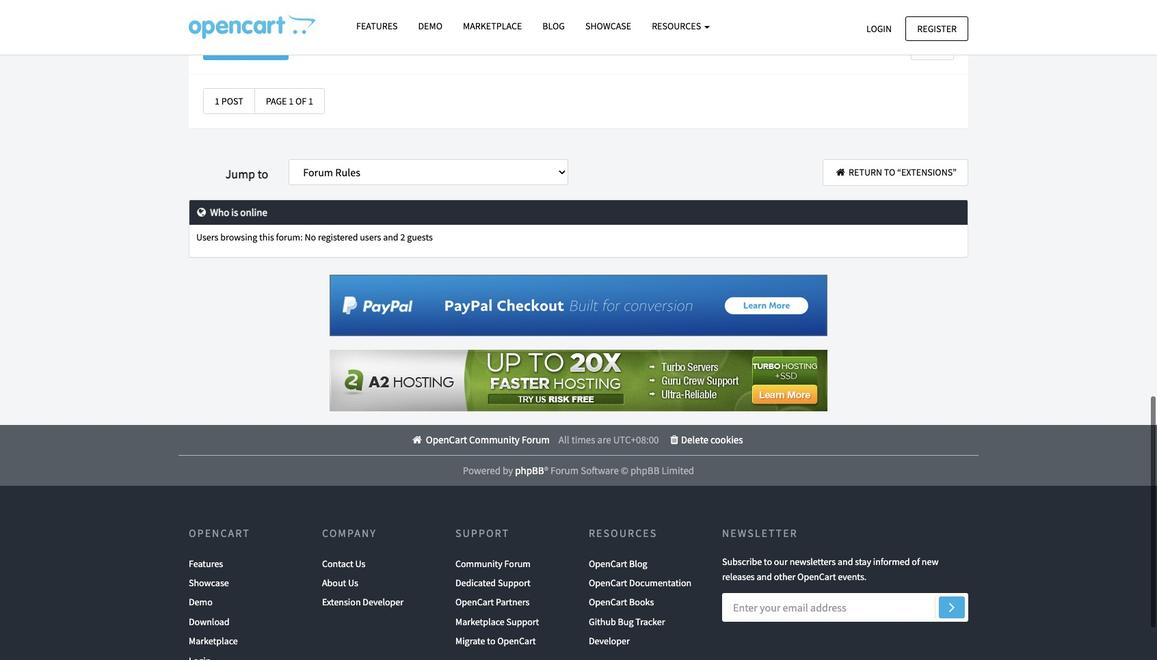 Task type: locate. For each thing, give the bounding box(es) containing it.
1 vertical spatial of
[[912, 556, 920, 568]]

extension developer link
[[322, 593, 404, 613]]

contact us link
[[322, 554, 365, 574]]

phpbb right ©
[[631, 465, 660, 478]]

1 vertical spatial marketplace link
[[189, 632, 238, 651]]

no
[[305, 231, 316, 243]]

1 vertical spatial blog
[[629, 558, 647, 570]]

1 vertical spatial forum
[[551, 465, 579, 478]]

forum right ®
[[551, 465, 579, 478]]

opencart books
[[589, 597, 654, 609]]

forum up dedicated support
[[504, 558, 531, 570]]

extension
[[322, 597, 361, 609]]

1 vertical spatial showcase
[[189, 577, 229, 589]]

0 vertical spatial us
[[355, 558, 365, 570]]

download
[[189, 616, 230, 628]]

opencart blog
[[589, 558, 647, 570]]

1 vertical spatial showcase link
[[189, 574, 229, 593]]

github
[[589, 616, 616, 628]]

to right 'jump'
[[258, 166, 268, 182]]

to for jump
[[258, 166, 268, 182]]

of right page
[[295, 95, 307, 107]]

us right contact
[[355, 558, 365, 570]]

marketplace support
[[455, 616, 539, 628]]

0 vertical spatial features link
[[346, 14, 408, 38]]

and left 2
[[383, 231, 398, 243]]

home image inside return to "extensions" link
[[835, 168, 847, 177]]

download link
[[189, 613, 230, 632]]

us for about us
[[348, 577, 358, 589]]

1 vertical spatial home image
[[411, 435, 424, 445]]

1 vertical spatial features
[[189, 558, 223, 570]]

0 horizontal spatial developer
[[363, 597, 404, 609]]

partners
[[496, 597, 530, 609]]

demo for leftmost demo link
[[189, 597, 213, 609]]

1 horizontal spatial showcase
[[585, 20, 631, 32]]

menu bar inside footer
[[185, 426, 968, 456]]

1 horizontal spatial 1
[[289, 95, 294, 107]]

features for demo
[[356, 20, 398, 32]]

developer
[[363, 597, 404, 609], [589, 635, 630, 648]]

of inside subscribe to our newsletters and stay informed of new releases and other opencart events.
[[912, 556, 920, 568]]

reply image
[[215, 42, 227, 52]]

1 horizontal spatial features link
[[346, 14, 408, 38]]

community
[[469, 434, 520, 447], [455, 558, 503, 570]]

resources
[[652, 20, 703, 32], [589, 527, 657, 541]]

topic tools image
[[937, 46, 942, 49]]

menu bar containing opencart community forum
[[185, 426, 968, 456]]

about
[[322, 577, 346, 589]]

return to "extensions" link
[[823, 159, 968, 186]]

online
[[240, 206, 267, 219]]

this
[[259, 231, 274, 243]]

marketplace
[[463, 20, 522, 32], [455, 616, 505, 628], [189, 635, 238, 648]]

guests
[[407, 231, 433, 243]]

1 horizontal spatial blog
[[629, 558, 647, 570]]

opencart documentation
[[589, 577, 692, 589]]

and up the events.
[[838, 556, 853, 568]]

0 horizontal spatial blog
[[543, 20, 565, 32]]

features link
[[346, 14, 408, 38], [189, 554, 223, 574]]

showcase right the blog "link" on the left of page
[[585, 20, 631, 32]]

dedicated support link
[[455, 574, 531, 593]]

developer down github
[[589, 635, 630, 648]]

0 vertical spatial home image
[[835, 168, 847, 177]]

phpbb right the by
[[515, 465, 544, 478]]

1 vertical spatial support
[[498, 577, 531, 589]]

0 vertical spatial community
[[469, 434, 520, 447]]

2 vertical spatial forum
[[504, 558, 531, 570]]

to right return
[[884, 166, 895, 179]]

cookies
[[711, 434, 743, 447]]

0 vertical spatial features
[[356, 20, 398, 32]]

2 1 from the left
[[289, 95, 294, 107]]

demo link
[[408, 14, 453, 38], [189, 593, 213, 613]]

marketplace down download link
[[189, 635, 238, 648]]

phpbb
[[515, 465, 544, 478], [631, 465, 660, 478]]

to left our
[[764, 556, 772, 568]]

books
[[629, 597, 654, 609]]

opencart books link
[[589, 593, 654, 613]]

demo
[[418, 20, 442, 32], [189, 597, 213, 609]]

page
[[266, 95, 287, 107]]

software
[[581, 465, 619, 478]]

to inside subscribe to our newsletters and stay informed of new releases and other opencart events.
[[764, 556, 772, 568]]

2 vertical spatial support
[[506, 616, 539, 628]]

to down marketplace support link
[[487, 635, 495, 648]]

1 vertical spatial features link
[[189, 554, 223, 574]]

resources link
[[642, 14, 720, 38]]

blog link
[[532, 14, 575, 38]]

support up community forum
[[455, 527, 510, 541]]

0 horizontal spatial of
[[295, 95, 307, 107]]

home image inside opencart community forum link
[[411, 435, 424, 445]]

0 vertical spatial blog
[[543, 20, 565, 32]]

0 vertical spatial demo link
[[408, 14, 453, 38]]

community up powered
[[469, 434, 520, 447]]

2 horizontal spatial 1
[[308, 95, 313, 107]]

support down 'partners'
[[506, 616, 539, 628]]

1 vertical spatial resources
[[589, 527, 657, 541]]

0 horizontal spatial 1
[[215, 95, 220, 107]]

1 horizontal spatial of
[[912, 556, 920, 568]]

1 vertical spatial developer
[[589, 635, 630, 648]]

a2 hosting image
[[330, 350, 827, 412]]

to
[[258, 166, 268, 182], [884, 166, 895, 179], [764, 556, 772, 568], [487, 635, 495, 648]]

1 horizontal spatial marketplace link
[[453, 14, 532, 38]]

and left 'other'
[[757, 571, 772, 583]]

opencart inside subscribe to our newsletters and stay informed of new releases and other opencart events.
[[797, 571, 836, 583]]

are
[[597, 434, 611, 447]]

opencart for opencart documentation
[[589, 577, 627, 589]]

to inside "link"
[[487, 635, 495, 648]]

all
[[559, 434, 569, 447]]

tracker
[[636, 616, 665, 628]]

0 horizontal spatial features link
[[189, 554, 223, 574]]

of
[[295, 95, 307, 107], [912, 556, 920, 568]]

us right about
[[348, 577, 358, 589]]

register link
[[906, 16, 968, 41]]

community up dedicated
[[455, 558, 503, 570]]

forum
[[522, 434, 550, 447], [551, 465, 579, 478], [504, 558, 531, 570]]

features
[[356, 20, 398, 32], [189, 558, 223, 570]]

opencart community forum link
[[411, 434, 550, 447]]

showcase
[[585, 20, 631, 32], [189, 577, 229, 589]]

our
[[774, 556, 788, 568]]

marketplace left the blog "link" on the left of page
[[463, 20, 522, 32]]

us inside contact us link
[[355, 558, 365, 570]]

1 vertical spatial community
[[455, 558, 503, 570]]

github bug tracker link
[[589, 613, 665, 632]]

menu bar
[[185, 426, 968, 456]]

by
[[503, 465, 513, 478]]

return to "extensions"
[[847, 166, 957, 179]]

support up 'partners'
[[498, 577, 531, 589]]

1 horizontal spatial showcase link
[[575, 14, 642, 38]]

us inside about us link
[[348, 577, 358, 589]]

utc+08:00
[[613, 434, 659, 447]]

opencart documentation link
[[589, 574, 692, 593]]

blog
[[543, 20, 565, 32], [629, 558, 647, 570]]

0 vertical spatial forum
[[522, 434, 550, 447]]

events.
[[838, 571, 867, 583]]

showcase up download
[[189, 577, 229, 589]]

home image
[[835, 168, 847, 177], [411, 435, 424, 445]]

demo inside demo link
[[418, 20, 442, 32]]

of left new
[[912, 556, 920, 568]]

forum left all at the left of the page
[[522, 434, 550, 447]]

1 horizontal spatial demo link
[[408, 14, 453, 38]]

support for dedicated
[[498, 577, 531, 589]]

0 vertical spatial marketplace link
[[453, 14, 532, 38]]

powered
[[463, 465, 501, 478]]

marketplace up migrate on the left bottom of the page
[[455, 616, 505, 628]]

home image for opencart community forum
[[411, 435, 424, 445]]

opencart for opencart community forum
[[426, 434, 467, 447]]

0 vertical spatial resources
[[652, 20, 703, 32]]

delete cookies
[[681, 434, 743, 447]]

users browsing this forum: no registered users and 2 guests
[[196, 231, 433, 243]]

releases
[[722, 571, 755, 583]]

1 horizontal spatial home image
[[835, 168, 847, 177]]

1 horizontal spatial phpbb
[[631, 465, 660, 478]]

0 horizontal spatial demo
[[189, 597, 213, 609]]

footer
[[0, 426, 1157, 487]]

2 vertical spatial and
[[757, 571, 772, 583]]

1 horizontal spatial developer
[[589, 635, 630, 648]]

1 horizontal spatial features
[[356, 20, 398, 32]]

login link
[[855, 16, 903, 41]]

post
[[229, 41, 251, 53]]

0 horizontal spatial home image
[[411, 435, 424, 445]]

us
[[355, 558, 365, 570], [348, 577, 358, 589]]

1 vertical spatial us
[[348, 577, 358, 589]]

1 1 from the left
[[215, 95, 220, 107]]

0 horizontal spatial features
[[189, 558, 223, 570]]

1 phpbb from the left
[[515, 465, 544, 478]]

1 vertical spatial demo
[[189, 597, 213, 609]]

1 vertical spatial and
[[838, 556, 853, 568]]

to for return
[[884, 166, 895, 179]]

0 horizontal spatial demo link
[[189, 593, 213, 613]]

0 horizontal spatial marketplace link
[[189, 632, 238, 651]]

delete
[[681, 434, 708, 447]]

opencart inside 'link'
[[589, 577, 627, 589]]

1 vertical spatial demo link
[[189, 593, 213, 613]]

migrate
[[455, 635, 485, 648]]

opencart for opencart partners
[[455, 597, 494, 609]]

to for subscribe
[[764, 556, 772, 568]]

0 vertical spatial demo
[[418, 20, 442, 32]]

0 vertical spatial showcase link
[[575, 14, 642, 38]]

and
[[383, 231, 398, 243], [838, 556, 853, 568], [757, 571, 772, 583]]

marketplace link
[[453, 14, 532, 38], [189, 632, 238, 651]]

other
[[774, 571, 796, 583]]

0 horizontal spatial showcase link
[[189, 574, 229, 593]]

1 horizontal spatial demo
[[418, 20, 442, 32]]

0 vertical spatial developer
[[363, 597, 404, 609]]

0 horizontal spatial phpbb
[[515, 465, 544, 478]]

developer right 'extension' on the bottom left of page
[[363, 597, 404, 609]]

0 vertical spatial and
[[383, 231, 398, 243]]

to for migrate
[[487, 635, 495, 648]]



Task type: vqa. For each thing, say whether or not it's contained in the screenshot.
right 'Marketplace' link
yes



Task type: describe. For each thing, give the bounding box(es) containing it.
browsing
[[220, 231, 257, 243]]

who is online
[[208, 206, 267, 219]]

dedicated support
[[455, 577, 531, 589]]

"extensions"
[[897, 166, 957, 179]]

jump
[[225, 166, 255, 182]]

angle right image
[[949, 599, 955, 615]]

blog inside "link"
[[543, 20, 565, 32]]

reply
[[253, 41, 277, 53]]

opencart inside "link"
[[497, 635, 536, 648]]

globe image
[[195, 207, 208, 217]]

extension developer
[[322, 597, 404, 609]]

post reply link
[[203, 34, 289, 60]]

paypal payment gateway image
[[330, 275, 827, 337]]

opencart partners link
[[455, 593, 530, 613]]

jump to
[[225, 166, 268, 182]]

opencart partners
[[455, 597, 530, 609]]

about us
[[322, 577, 358, 589]]

contact
[[322, 558, 353, 570]]

users
[[360, 231, 381, 243]]

return
[[849, 166, 882, 179]]

0 horizontal spatial showcase
[[189, 577, 229, 589]]

marketplace support link
[[455, 613, 539, 632]]

demo for top demo link
[[418, 20, 442, 32]]

all times are utc+08:00
[[559, 434, 659, 447]]

features link for showcase
[[189, 554, 223, 574]]

documentation
[[629, 577, 692, 589]]

3 1 from the left
[[308, 95, 313, 107]]

®
[[544, 465, 548, 478]]

footer containing opencart community forum
[[0, 426, 1157, 487]]

opencart for opencart blog
[[589, 558, 627, 570]]

features for showcase
[[189, 558, 223, 570]]

support for marketplace
[[506, 616, 539, 628]]

1 inside button
[[215, 95, 220, 107]]

subscribe
[[722, 556, 762, 568]]

stay
[[855, 556, 871, 568]]

0 vertical spatial showcase
[[585, 20, 631, 32]]

about us link
[[322, 574, 358, 593]]

opencart for opencart books
[[589, 597, 627, 609]]

developer link
[[589, 632, 630, 651]]

migrate to opencart
[[455, 635, 536, 648]]

Enter your email address text field
[[722, 594, 968, 622]]

opencart blog link
[[589, 554, 647, 574]]

github bug tracker
[[589, 616, 665, 628]]

times
[[571, 434, 595, 447]]

0 vertical spatial support
[[455, 527, 510, 541]]

limited
[[662, 465, 694, 478]]

opencart for opencart
[[189, 527, 250, 541]]

powered by phpbb ® forum software © phpbb limited
[[463, 465, 694, 478]]

2 phpbb from the left
[[631, 465, 660, 478]]

phpbb link
[[515, 465, 544, 478]]

delete cookies link
[[668, 434, 743, 447]]

contact us
[[322, 558, 365, 570]]

2 horizontal spatial and
[[838, 556, 853, 568]]

1 horizontal spatial and
[[757, 571, 772, 583]]

migrate to opencart link
[[455, 632, 536, 651]]

newsletters
[[790, 556, 836, 568]]

community forum
[[455, 558, 531, 570]]

community forum link
[[455, 554, 531, 574]]

dedicated
[[455, 577, 496, 589]]

users
[[196, 231, 218, 243]]

who
[[210, 206, 229, 219]]

2 vertical spatial marketplace
[[189, 635, 238, 648]]

login
[[866, 22, 892, 35]]

0 vertical spatial marketplace
[[463, 20, 522, 32]]

registered
[[318, 231, 358, 243]]

1 vertical spatial marketplace
[[455, 616, 505, 628]]

©
[[621, 465, 629, 478]]

home image for return to "extensions"
[[835, 168, 847, 177]]

page 1 of 1
[[266, 95, 313, 107]]

trash image
[[668, 435, 681, 445]]

0 horizontal spatial and
[[383, 231, 398, 243]]

us for contact us
[[355, 558, 365, 570]]

post reply
[[227, 41, 277, 53]]

1 post button
[[203, 88, 255, 114]]

2
[[400, 231, 405, 243]]

post
[[221, 95, 243, 107]]

company
[[322, 527, 377, 541]]

new
[[922, 556, 939, 568]]

features link for demo
[[346, 14, 408, 38]]

newsletter
[[722, 527, 798, 541]]

informed
[[873, 556, 910, 568]]

0 vertical spatial of
[[295, 95, 307, 107]]

opencart community forum
[[424, 434, 550, 447]]

subscribe to our newsletters and stay informed of new releases and other opencart events.
[[722, 556, 939, 583]]

1 post
[[215, 95, 243, 107]]

is
[[231, 206, 238, 219]]

forum:
[[276, 231, 303, 243]]

bug
[[618, 616, 634, 628]]



